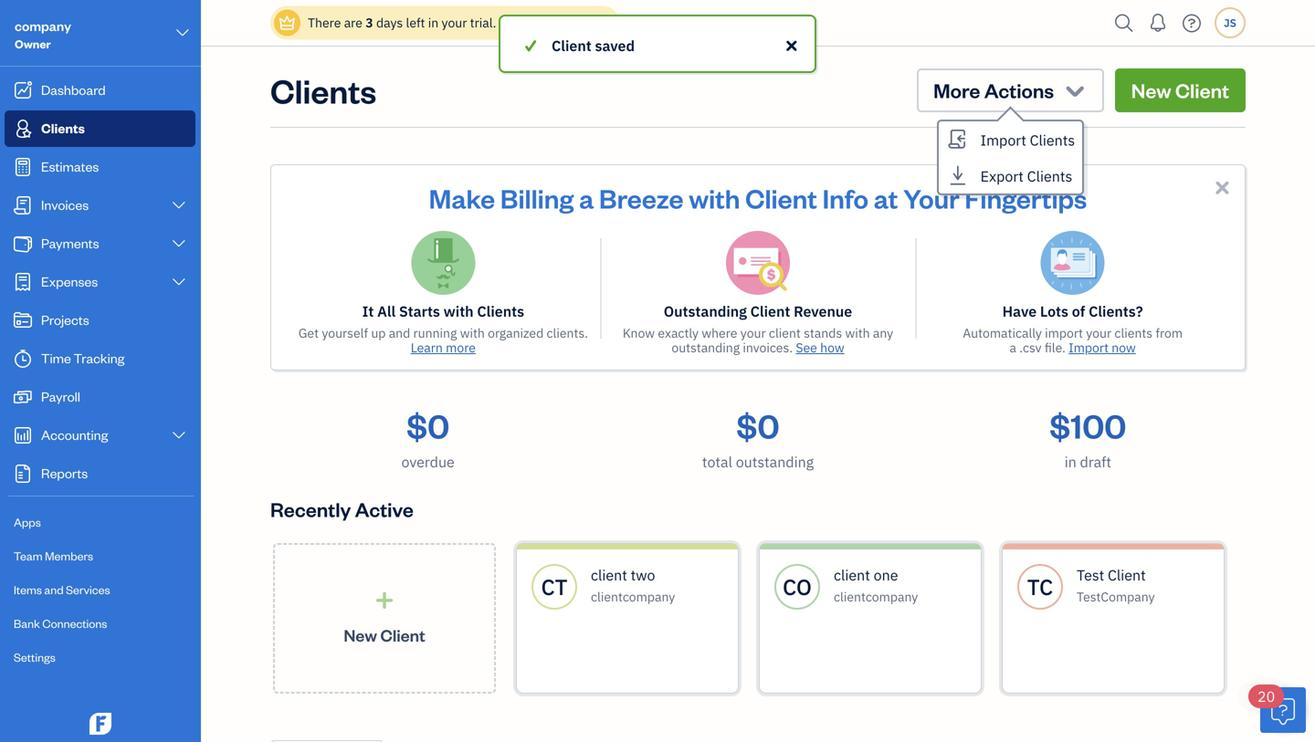 Task type: vqa. For each thing, say whether or not it's contained in the screenshot.
tomorrow.
no



Task type: locate. For each thing, give the bounding box(es) containing it.
2 horizontal spatial client
[[834, 566, 871, 585]]

1 vertical spatial new client link
[[273, 544, 496, 694]]

and right items
[[44, 582, 64, 597]]

outstanding
[[672, 339, 740, 356], [736, 453, 814, 472]]

your left trial.
[[442, 14, 467, 31]]

and right up
[[389, 325, 410, 342]]

client down "go to help" icon
[[1176, 77, 1230, 103]]

resource center badge image
[[1261, 688, 1306, 734]]

estimate image
[[12, 158, 34, 176]]

client down outstanding client revenue
[[769, 325, 801, 342]]

chevron large down image for payments
[[170, 237, 187, 251]]

go to help image
[[1178, 10, 1207, 37]]

1 vertical spatial chevron large down image
[[170, 198, 187, 213]]

learn
[[411, 339, 443, 356]]

0 vertical spatial import
[[981, 131, 1027, 150]]

expenses link
[[5, 264, 196, 301]]

with right breeze
[[689, 181, 740, 215]]

$0 for $0 total outstanding
[[737, 404, 780, 447]]

in left the draft
[[1065, 453, 1077, 472]]

know
[[623, 325, 655, 342]]

in inside $100 in draft
[[1065, 453, 1077, 472]]

running
[[413, 325, 457, 342]]

new down plus image
[[344, 625, 377, 646]]

items
[[14, 582, 42, 597]]

2 chevron large down image from the top
[[170, 275, 187, 290]]

up
[[371, 325, 386, 342]]

expense image
[[12, 273, 34, 291]]

bank connections link
[[5, 608, 196, 640]]

how
[[821, 339, 845, 356]]

outstanding
[[664, 302, 747, 321]]

1 vertical spatial in
[[1065, 453, 1077, 472]]

chevron large down image down invoices link
[[170, 237, 187, 251]]

days
[[376, 14, 403, 31]]

draft
[[1080, 453, 1112, 472]]

export clients
[[981, 167, 1073, 186]]

outstanding inside $0 total outstanding
[[736, 453, 814, 472]]

0 horizontal spatial import
[[981, 131, 1027, 150]]

1 horizontal spatial clientcompany
[[834, 589, 918, 606]]

0 vertical spatial outstanding
[[672, 339, 740, 356]]

owner
[[15, 36, 51, 51]]

1 vertical spatial chevron large down image
[[170, 275, 187, 290]]

your down clients? on the top of page
[[1086, 325, 1112, 342]]

with
[[689, 181, 740, 215], [444, 302, 474, 321], [460, 325, 485, 342], [845, 325, 870, 342]]

timer image
[[12, 350, 34, 368]]

1 horizontal spatial new client
[[1132, 77, 1230, 103]]

company owner
[[15, 17, 71, 51]]

1 horizontal spatial and
[[389, 325, 410, 342]]

1 horizontal spatial client
[[769, 325, 801, 342]]

2 $0 from the left
[[737, 404, 780, 447]]

a inside have lots of clients? automatically import your clients from a .csv file. import now
[[1010, 339, 1017, 356]]

20
[[1258, 687, 1276, 707]]

and
[[389, 325, 410, 342], [44, 582, 64, 597]]

now
[[1112, 339, 1136, 356]]

0 horizontal spatial clientcompany
[[591, 589, 675, 606]]

1 horizontal spatial your
[[741, 325, 766, 342]]

have lots of clients? image
[[1041, 231, 1105, 295]]

0 horizontal spatial $0
[[407, 404, 450, 447]]

2 clientcompany from the left
[[834, 589, 918, 606]]

0 vertical spatial close image
[[783, 35, 800, 57]]

estimates link
[[5, 149, 196, 185]]

a left .csv
[[1010, 339, 1017, 356]]

2 horizontal spatial your
[[1086, 325, 1112, 342]]

invoices link
[[5, 187, 196, 224]]

in right left
[[428, 14, 439, 31]]

client inside 'know exactly where your client stands with any outstanding invoices.'
[[769, 325, 801, 342]]

plus image
[[374, 591, 395, 610]]

outstanding down outstanding on the top of page
[[672, 339, 740, 356]]

total
[[702, 453, 733, 472]]

0 vertical spatial in
[[428, 14, 439, 31]]

0 vertical spatial chevron large down image
[[170, 237, 187, 251]]

dashboard link
[[5, 72, 196, 109]]

1 clientcompany from the left
[[591, 589, 675, 606]]

1 horizontal spatial in
[[1065, 453, 1077, 472]]

import right the file.
[[1069, 339, 1109, 356]]

1 $0 from the left
[[407, 404, 450, 447]]

0 vertical spatial and
[[389, 325, 410, 342]]

client inside test client testcompany
[[1108, 566, 1146, 585]]

import clients
[[981, 131, 1075, 150]]

0 vertical spatial new client
[[1132, 77, 1230, 103]]

services
[[66, 582, 110, 597]]

close image
[[783, 35, 800, 57], [1212, 177, 1233, 198]]

know exactly where your client stands with any outstanding invoices.
[[623, 325, 894, 356]]

import inside have lots of clients? automatically import your clients from a .csv file. import now
[[1069, 339, 1109, 356]]

saved
[[595, 36, 635, 55]]

chevron large down image
[[170, 237, 187, 251], [170, 275, 187, 290], [170, 428, 187, 443]]

1 vertical spatial close image
[[1212, 177, 1233, 198]]

$100 in draft
[[1050, 404, 1127, 472]]

project image
[[12, 312, 34, 330]]

clients link
[[5, 111, 196, 147]]

import
[[981, 131, 1027, 150], [1069, 339, 1109, 356]]

new
[[1132, 77, 1172, 103], [344, 625, 377, 646]]

0 horizontal spatial and
[[44, 582, 64, 597]]

1 vertical spatial and
[[44, 582, 64, 597]]

chart image
[[12, 427, 34, 445]]

1 vertical spatial outstanding
[[736, 453, 814, 472]]

new client link
[[1115, 69, 1246, 112], [273, 544, 496, 694]]

1 horizontal spatial a
[[1010, 339, 1017, 356]]

clientcompany for ct
[[591, 589, 675, 606]]

left
[[406, 14, 425, 31]]

clientcompany
[[591, 589, 675, 606], [834, 589, 918, 606]]

your inside have lots of clients? automatically import your clients from a .csv file. import now
[[1086, 325, 1112, 342]]

chevrondown image
[[1063, 78, 1088, 103]]

0 horizontal spatial new client
[[344, 625, 425, 646]]

3 chevron large down image from the top
[[170, 428, 187, 443]]

0 vertical spatial new client link
[[1115, 69, 1246, 112]]

dashboard
[[41, 81, 106, 98]]

js
[[1224, 16, 1237, 30]]

client inside status
[[552, 36, 592, 55]]

client saved status
[[0, 15, 1316, 73]]

time tracking
[[41, 349, 125, 367]]

export
[[981, 167, 1024, 186]]

clients down 'there'
[[270, 69, 377, 112]]

1 vertical spatial new
[[344, 625, 377, 646]]

0 vertical spatial a
[[579, 181, 594, 215]]

your down outstanding client revenue
[[741, 325, 766, 342]]

see
[[796, 339, 818, 356]]

import
[[1045, 325, 1083, 342]]

chevron large down image inside expenses link
[[170, 275, 187, 290]]

reports
[[41, 465, 88, 482]]

$0 inside $0 overdue
[[407, 404, 450, 447]]

clients?
[[1089, 302, 1143, 321]]

1 horizontal spatial close image
[[1212, 177, 1233, 198]]

in
[[428, 14, 439, 31], [1065, 453, 1077, 472]]

1 vertical spatial import
[[1069, 339, 1109, 356]]

client inside client one clientcompany
[[834, 566, 871, 585]]

client left two
[[591, 566, 628, 585]]

it
[[362, 302, 374, 321]]

new client
[[1132, 77, 1230, 103], [344, 625, 425, 646]]

outstanding right total
[[736, 453, 814, 472]]

one
[[874, 566, 898, 585]]

where
[[702, 325, 738, 342]]

0 horizontal spatial your
[[442, 14, 467, 31]]

new down notifications image
[[1132, 77, 1172, 103]]

client inside client two clientcompany
[[591, 566, 628, 585]]

$0 up overdue
[[407, 404, 450, 447]]

1 chevron large down image from the top
[[170, 237, 187, 251]]

0 horizontal spatial client
[[591, 566, 628, 585]]

actions
[[985, 77, 1054, 103]]

co
[[783, 573, 812, 602]]

client up 'know exactly where your client stands with any outstanding invoices.'
[[751, 302, 791, 321]]

recently
[[270, 497, 351, 523]]

clients down "import clients"
[[1027, 167, 1073, 186]]

1 horizontal spatial new
[[1132, 77, 1172, 103]]

0 vertical spatial chevron large down image
[[174, 22, 191, 44]]

starts
[[399, 302, 440, 321]]

1 vertical spatial a
[[1010, 339, 1017, 356]]

1 horizontal spatial $0
[[737, 404, 780, 447]]

with left any at right top
[[845, 325, 870, 342]]

outstanding client revenue
[[664, 302, 853, 321]]

recently active
[[270, 497, 414, 523]]

$0 down invoices.
[[737, 404, 780, 447]]

bank
[[14, 616, 40, 631]]

are
[[344, 14, 363, 31]]

payments link
[[5, 226, 196, 262]]

clientcompany down one
[[834, 589, 918, 606]]

invoices.
[[743, 339, 793, 356]]

import up the export clients button
[[981, 131, 1027, 150]]

chevron large down image up projects link
[[170, 275, 187, 290]]

chevron large down image for accounting
[[170, 428, 187, 443]]

settings link
[[5, 642, 196, 674]]

more
[[446, 339, 476, 356]]

connections
[[42, 616, 107, 631]]

apps
[[14, 515, 41, 530]]

crown image
[[278, 13, 297, 32]]

$0 inside $0 total outstanding
[[737, 404, 780, 447]]

your for have
[[1086, 325, 1112, 342]]

client left one
[[834, 566, 871, 585]]

client up testcompany
[[1108, 566, 1146, 585]]

client for ct
[[591, 566, 628, 585]]

clients up estimates
[[41, 119, 85, 137]]

2 vertical spatial chevron large down image
[[170, 428, 187, 443]]

clients up organized
[[477, 302, 524, 321]]

tc
[[1028, 573, 1054, 602]]

1 horizontal spatial import
[[1069, 339, 1109, 356]]

get
[[298, 325, 319, 342]]

items and services link
[[5, 575, 196, 607]]

1 horizontal spatial new client link
[[1115, 69, 1246, 112]]

0 horizontal spatial a
[[579, 181, 594, 215]]

notifications image
[[1144, 5, 1173, 41]]

client down account
[[552, 36, 592, 55]]

clientcompany down two
[[591, 589, 675, 606]]

chevron large down image
[[174, 22, 191, 44], [170, 198, 187, 213]]

more actions
[[934, 77, 1054, 103]]

projects link
[[5, 302, 196, 339]]

new client down "go to help" icon
[[1132, 77, 1230, 103]]

a right billing
[[579, 181, 594, 215]]

chevron large down image up reports link
[[170, 428, 187, 443]]

new client down plus image
[[344, 625, 425, 646]]

a
[[579, 181, 594, 215], [1010, 339, 1017, 356]]

clients inside main 'element'
[[41, 119, 85, 137]]

have
[[1003, 302, 1037, 321]]

overdue
[[402, 453, 455, 472]]



Task type: describe. For each thing, give the bounding box(es) containing it.
accounting
[[41, 426, 108, 444]]

upgrade
[[503, 14, 553, 31]]

there are 3 days left in your trial. upgrade account
[[308, 14, 605, 31]]

accounting link
[[5, 418, 196, 454]]

client image
[[12, 120, 34, 138]]

client for co
[[834, 566, 871, 585]]

tracking
[[74, 349, 125, 367]]

main element
[[0, 0, 247, 743]]

settings
[[14, 650, 56, 665]]

estimates
[[41, 158, 99, 175]]

at
[[874, 181, 898, 215]]

have lots of clients? automatically import your clients from a .csv file. import now
[[963, 302, 1183, 356]]

$0 for $0 overdue
[[407, 404, 450, 447]]

fingertips
[[965, 181, 1087, 215]]

client down plus image
[[380, 625, 425, 646]]

money image
[[12, 388, 34, 407]]

payments
[[41, 234, 99, 252]]

outstanding inside 'know exactly where your client stands with any outstanding invoices.'
[[672, 339, 740, 356]]

0 horizontal spatial close image
[[783, 35, 800, 57]]

0 horizontal spatial new
[[344, 625, 377, 646]]

payment image
[[12, 235, 34, 253]]

time
[[41, 349, 71, 367]]

dashboard image
[[12, 81, 34, 100]]

it all starts with clients image
[[411, 231, 475, 295]]

company
[[15, 17, 71, 34]]

invoice image
[[12, 196, 34, 215]]

apps link
[[5, 507, 196, 539]]

3
[[366, 14, 373, 31]]

expenses
[[41, 273, 98, 290]]

more
[[934, 77, 981, 103]]

your inside 'know exactly where your client stands with any outstanding invoices.'
[[741, 325, 766, 342]]

invoices
[[41, 196, 89, 213]]

stands
[[804, 325, 842, 342]]

clients
[[1115, 325, 1153, 342]]

reports link
[[5, 456, 196, 492]]

client left info
[[746, 181, 818, 215]]

20 button
[[1249, 685, 1306, 734]]

client one clientcompany
[[834, 566, 918, 606]]

any
[[873, 325, 894, 342]]

and inside main 'element'
[[44, 582, 64, 597]]

chevron large down image inside invoices link
[[170, 198, 187, 213]]

payroll
[[41, 388, 80, 405]]

$0 total outstanding
[[702, 404, 814, 472]]

0 horizontal spatial new client link
[[273, 544, 496, 694]]

items and services
[[14, 582, 110, 597]]

file.
[[1045, 339, 1066, 356]]

js button
[[1215, 7, 1246, 38]]

projects
[[41, 311, 89, 328]]

breeze
[[599, 181, 684, 215]]

with inside 'know exactly where your client stands with any outstanding invoices.'
[[845, 325, 870, 342]]

import clients button
[[939, 122, 1083, 158]]

upgrade account link
[[500, 14, 605, 31]]

test client testcompany
[[1077, 566, 1155, 606]]

chevron large down image for expenses
[[170, 275, 187, 290]]

clients inside the it all starts with clients get yourself up and running with organized clients. learn more
[[477, 302, 524, 321]]

make billing a breeze with client info at your fingertips
[[429, 181, 1087, 215]]

$100
[[1050, 404, 1127, 447]]

organized
[[488, 325, 544, 342]]

clientcompany for co
[[834, 589, 918, 606]]

members
[[45, 549, 93, 564]]

make
[[429, 181, 495, 215]]

account
[[557, 14, 605, 31]]

check image
[[523, 35, 539, 57]]

it all starts with clients get yourself up and running with organized clients. learn more
[[298, 302, 588, 356]]

team members
[[14, 549, 93, 564]]

see how
[[796, 339, 845, 356]]

test
[[1077, 566, 1105, 585]]

$0 overdue
[[402, 404, 455, 472]]

import inside button
[[981, 131, 1027, 150]]

1 vertical spatial new client
[[344, 625, 425, 646]]

clients.
[[547, 325, 588, 342]]

team members link
[[5, 541, 196, 573]]

freshbooks image
[[86, 713, 115, 735]]

team
[[14, 549, 43, 564]]

trial.
[[470, 14, 496, 31]]

payroll link
[[5, 379, 196, 416]]

there
[[308, 14, 341, 31]]

your for there
[[442, 14, 467, 31]]

report image
[[12, 465, 34, 483]]

from
[[1156, 325, 1183, 342]]

revenue
[[794, 302, 853, 321]]

export clients button
[[939, 158, 1083, 194]]

active
[[355, 497, 414, 523]]

info
[[823, 181, 869, 215]]

exactly
[[658, 325, 699, 342]]

of
[[1072, 302, 1086, 321]]

with right running
[[460, 325, 485, 342]]

client two clientcompany
[[591, 566, 675, 606]]

more actions button
[[917, 69, 1104, 112]]

0 horizontal spatial in
[[428, 14, 439, 31]]

and inside the it all starts with clients get yourself up and running with organized clients. learn more
[[389, 325, 410, 342]]

with up running
[[444, 302, 474, 321]]

clients up export clients
[[1030, 131, 1075, 150]]

outstanding client revenue image
[[726, 231, 790, 295]]

automatically
[[963, 325, 1042, 342]]

search image
[[1110, 10, 1139, 37]]

0 vertical spatial new
[[1132, 77, 1172, 103]]

two
[[631, 566, 655, 585]]



